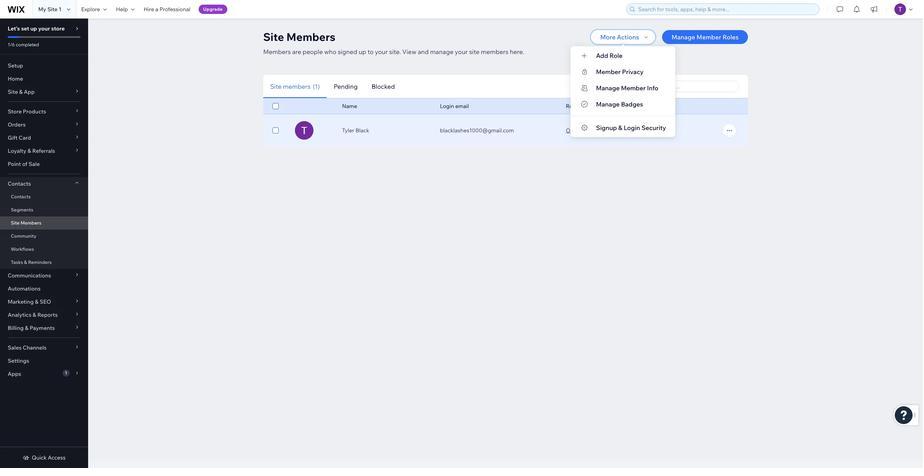 Task type: describe. For each thing, give the bounding box(es) containing it.
manage member roles
[[672, 33, 739, 41]]

quick access
[[32, 455, 66, 462]]

last
[[636, 103, 646, 110]]

to
[[368, 48, 374, 56]]

access
[[48, 455, 66, 462]]

1 vertical spatial roles
[[566, 103, 580, 110]]

site & app button
[[0, 85, 88, 99]]

site inside tab list
[[270, 83, 282, 90]]

Search... field
[[656, 81, 736, 92]]

nov 14, 2023
[[636, 127, 668, 134]]

2023
[[656, 127, 668, 134]]

1 vertical spatial member
[[596, 68, 621, 76]]

loyalty & referrals button
[[0, 145, 88, 158]]

community link
[[0, 230, 88, 243]]

my site 1
[[38, 6, 61, 13]]

& for site
[[19, 89, 23, 95]]

0 vertical spatial login
[[440, 103, 454, 110]]

& for signup
[[618, 124, 622, 132]]

orders button
[[0, 118, 88, 131]]

14,
[[647, 127, 654, 134]]

workflows link
[[0, 243, 88, 256]]

home link
[[0, 72, 88, 85]]

site inside popup button
[[8, 89, 18, 95]]

1 vertical spatial members
[[283, 83, 311, 90]]

members are people who signed up to your site. view and manage your site members here.
[[263, 48, 524, 56]]

& for tasks
[[24, 260, 27, 266]]

badges
[[621, 101, 643, 108]]

1 horizontal spatial login
[[624, 124, 640, 132]]

1/6 completed
[[8, 42, 39, 48]]

more actions
[[600, 33, 639, 41]]

& for loyalty
[[27, 148, 31, 155]]

owner
[[566, 127, 583, 134]]

setup link
[[0, 59, 88, 72]]

card
[[19, 135, 31, 141]]

privacy
[[622, 68, 644, 76]]

Search for tools, apps, help & more... field
[[636, 4, 817, 15]]

point
[[8, 161, 21, 168]]

login email
[[440, 103, 469, 110]]

analytics & reports
[[8, 312, 58, 319]]

settings
[[8, 358, 29, 365]]

orders
[[8, 121, 26, 128]]

tasks
[[11, 260, 23, 266]]

store
[[8, 108, 22, 115]]

filter
[[605, 83, 618, 90]]

signup
[[596, 124, 617, 132]]

role
[[610, 52, 623, 60]]

site members link
[[0, 217, 88, 230]]

who
[[324, 48, 336, 56]]

1 horizontal spatial site members
[[263, 30, 335, 44]]

and
[[418, 48, 429, 56]]

let's
[[8, 25, 20, 32]]

tab list containing site members
[[263, 75, 502, 98]]

members inside sidebar element
[[21, 220, 41, 226]]

blocked button
[[365, 75, 402, 98]]

gift card button
[[0, 131, 88, 145]]

marketing & seo
[[8, 299, 51, 306]]

my
[[38, 6, 46, 13]]

store
[[51, 25, 65, 32]]

(1)
[[313, 83, 320, 90]]

blacklashes1000@gmail.com
[[440, 127, 514, 134]]

sales
[[8, 345, 22, 352]]

manage for manage member info
[[596, 84, 620, 92]]

manage
[[430, 48, 453, 56]]

quick
[[32, 455, 47, 462]]

communications
[[8, 273, 51, 279]]

manage member info
[[596, 84, 658, 92]]

point of sale
[[8, 161, 40, 168]]

billing & payments
[[8, 325, 55, 332]]

0 vertical spatial members
[[286, 30, 335, 44]]

home
[[8, 75, 23, 82]]

contacts button
[[0, 177, 88, 191]]

black
[[356, 127, 369, 134]]

contacts link
[[0, 191, 88, 204]]

channels
[[23, 345, 47, 352]]

let's set up your store
[[8, 25, 65, 32]]

contacts for contacts link
[[11, 194, 31, 200]]

tasks & reminders link
[[0, 256, 88, 269]]

segments
[[11, 207, 33, 213]]

reminders
[[28, 260, 52, 266]]

info
[[647, 84, 658, 92]]

site.
[[389, 48, 401, 56]]

here.
[[510, 48, 524, 56]]

billing & payments button
[[0, 322, 88, 335]]

loyalty & referrals
[[8, 148, 55, 155]]

1 horizontal spatial up
[[359, 48, 366, 56]]

1 inside sidebar element
[[65, 371, 67, 376]]



Task type: locate. For each thing, give the bounding box(es) containing it.
automations link
[[0, 283, 88, 296]]

contacts inside contacts link
[[11, 194, 31, 200]]

1 horizontal spatial roles
[[723, 33, 739, 41]]

tab list
[[263, 75, 502, 98]]

contacts for contacts popup button
[[8, 181, 31, 187]]

hire a professional link
[[139, 0, 195, 19]]

people
[[303, 48, 323, 56]]

2 vertical spatial manage
[[596, 101, 620, 108]]

workflows
[[11, 247, 34, 252]]

0 vertical spatial member
[[697, 33, 721, 41]]

your left site
[[455, 48, 468, 56]]

member for manage member info
[[621, 84, 646, 92]]

sale
[[29, 161, 40, 168]]

1 vertical spatial members
[[263, 48, 291, 56]]

& for marketing
[[35, 299, 38, 306]]

your inside sidebar element
[[38, 25, 50, 32]]

more
[[600, 33, 616, 41]]

0 horizontal spatial 1
[[59, 6, 61, 13]]

0 vertical spatial manage
[[672, 33, 695, 41]]

help
[[116, 6, 128, 13]]

tyler
[[342, 127, 354, 134]]

0 horizontal spatial up
[[30, 25, 37, 32]]

0 vertical spatial roles
[[723, 33, 739, 41]]

members left (1) at top
[[283, 83, 311, 90]]

1 right my
[[59, 6, 61, 13]]

sales channels
[[8, 345, 47, 352]]

& right loyalty at the left top
[[27, 148, 31, 155]]

& left seo
[[35, 299, 38, 306]]

login left 14,
[[624, 124, 640, 132]]

members right site
[[481, 48, 508, 56]]

login left email
[[440, 103, 454, 110]]

manage member roles button
[[662, 30, 748, 44]]

your left store
[[38, 25, 50, 32]]

completed
[[16, 42, 39, 48]]

member inside button
[[697, 33, 721, 41]]

marketing & seo button
[[0, 296, 88, 309]]

manage for manage badges
[[596, 101, 620, 108]]

nov
[[636, 127, 646, 134]]

setup
[[8, 62, 23, 69]]

0 horizontal spatial site members
[[11, 220, 41, 226]]

manage badges
[[596, 101, 643, 108]]

0 vertical spatial site members
[[263, 30, 335, 44]]

member up filter 'button' at top
[[596, 68, 621, 76]]

1 vertical spatial up
[[359, 48, 366, 56]]

tyler black
[[342, 127, 369, 134]]

members left are
[[263, 48, 291, 56]]

point of sale link
[[0, 158, 88, 171]]

1 down the settings link
[[65, 371, 67, 376]]

& for analytics
[[33, 312, 36, 319]]

2 vertical spatial member
[[621, 84, 646, 92]]

site members (1)
[[270, 83, 320, 90]]

seo
[[40, 299, 51, 306]]

1 horizontal spatial your
[[375, 48, 388, 56]]

sidebar element
[[0, 19, 88, 469]]

last login
[[636, 103, 660, 110]]

contacts up segments
[[11, 194, 31, 200]]

members up people
[[286, 30, 335, 44]]

payments
[[30, 325, 55, 332]]

contacts down point of sale
[[8, 181, 31, 187]]

1 vertical spatial contacts
[[11, 194, 31, 200]]

0 horizontal spatial login
[[440, 103, 454, 110]]

&
[[19, 89, 23, 95], [618, 124, 622, 132], [27, 148, 31, 155], [24, 260, 27, 266], [35, 299, 38, 306], [33, 312, 36, 319], [25, 325, 28, 332]]

member privacy
[[596, 68, 644, 76]]

contacts inside contacts popup button
[[8, 181, 31, 187]]

actions
[[617, 33, 639, 41]]

more actions button
[[591, 30, 655, 44]]

explore
[[81, 6, 100, 13]]

& left app
[[19, 89, 23, 95]]

2 horizontal spatial member
[[697, 33, 721, 41]]

app
[[24, 89, 35, 95]]

manage
[[672, 33, 695, 41], [596, 84, 620, 92], [596, 101, 620, 108]]

& inside marketing & seo 'popup button'
[[35, 299, 38, 306]]

of
[[22, 161, 27, 168]]

referrals
[[32, 148, 55, 155]]

& inside site & app popup button
[[19, 89, 23, 95]]

member down search for tools, apps, help & more... field
[[697, 33, 721, 41]]

hire a professional
[[144, 6, 190, 13]]

members up the community
[[21, 220, 41, 226]]

tasks & reminders
[[11, 260, 52, 266]]

quick access button
[[23, 455, 66, 462]]

0 horizontal spatial members
[[283, 83, 311, 90]]

communications button
[[0, 269, 88, 283]]

segments link
[[0, 204, 88, 217]]

apps
[[8, 371, 21, 378]]

automations
[[8, 286, 41, 293]]

login
[[440, 103, 454, 110], [624, 124, 640, 132]]

member for manage member roles
[[697, 33, 721, 41]]

help button
[[111, 0, 139, 19]]

name
[[342, 103, 357, 110]]

roles down search for tools, apps, help & more... field
[[723, 33, 739, 41]]

& left reports
[[33, 312, 36, 319]]

1 horizontal spatial 1
[[65, 371, 67, 376]]

add
[[596, 52, 608, 60]]

signup & login security
[[596, 124, 666, 132]]

billing
[[8, 325, 24, 332]]

0 vertical spatial 1
[[59, 6, 61, 13]]

manage inside button
[[672, 33, 695, 41]]

& inside loyalty & referrals dropdown button
[[27, 148, 31, 155]]

roles up owner
[[566, 103, 580, 110]]

manage for manage member roles
[[672, 33, 695, 41]]

roles inside button
[[723, 33, 739, 41]]

store products button
[[0, 105, 88, 118]]

view
[[402, 48, 416, 56]]

2 vertical spatial members
[[21, 220, 41, 226]]

member down privacy
[[621, 84, 646, 92]]

& right tasks
[[24, 260, 27, 266]]

1 vertical spatial site members
[[11, 220, 41, 226]]

2 horizontal spatial your
[[455, 48, 468, 56]]

site members up are
[[263, 30, 335, 44]]

1 vertical spatial 1
[[65, 371, 67, 376]]

your right to
[[375, 48, 388, 56]]

0 vertical spatial up
[[30, 25, 37, 32]]

settings link
[[0, 355, 88, 368]]

your
[[38, 25, 50, 32], [375, 48, 388, 56], [455, 48, 468, 56]]

site & app
[[8, 89, 35, 95]]

members
[[481, 48, 508, 56], [283, 83, 311, 90]]

upgrade
[[203, 6, 223, 12]]

& inside tasks & reminders link
[[24, 260, 27, 266]]

& right the "signup" at top
[[618, 124, 622, 132]]

0 horizontal spatial your
[[38, 25, 50, 32]]

professional
[[160, 6, 190, 13]]

& inside billing & payments 'popup button'
[[25, 325, 28, 332]]

1 horizontal spatial members
[[481, 48, 508, 56]]

security
[[642, 124, 666, 132]]

add role
[[596, 52, 623, 60]]

marketing
[[8, 299, 34, 306]]

0 horizontal spatial roles
[[566, 103, 580, 110]]

pending button
[[327, 75, 365, 98]]

contacts
[[8, 181, 31, 187], [11, 194, 31, 200]]

reports
[[37, 312, 58, 319]]

blocked
[[372, 83, 395, 90]]

1/6
[[8, 42, 15, 48]]

are
[[292, 48, 301, 56]]

set
[[21, 25, 29, 32]]

1 horizontal spatial member
[[621, 84, 646, 92]]

None checkbox
[[273, 102, 279, 111], [273, 126, 279, 135], [273, 102, 279, 111], [273, 126, 279, 135]]

1 vertical spatial manage
[[596, 84, 620, 92]]

& right billing
[[25, 325, 28, 332]]

signed
[[338, 48, 357, 56]]

analytics & reports button
[[0, 309, 88, 322]]

site members up the community
[[11, 220, 41, 226]]

site members inside sidebar element
[[11, 220, 41, 226]]

tyler black image
[[295, 121, 313, 140]]

0 vertical spatial members
[[481, 48, 508, 56]]

store products
[[8, 108, 46, 115]]

up left to
[[359, 48, 366, 56]]

& for billing
[[25, 325, 28, 332]]

0 vertical spatial contacts
[[8, 181, 31, 187]]

up right set
[[30, 25, 37, 32]]

0 horizontal spatial member
[[596, 68, 621, 76]]

1 vertical spatial login
[[624, 124, 640, 132]]

up inside sidebar element
[[30, 25, 37, 32]]

site
[[47, 6, 58, 13], [263, 30, 284, 44], [270, 83, 282, 90], [8, 89, 18, 95], [11, 220, 20, 226]]

& inside analytics & reports 'popup button'
[[33, 312, 36, 319]]

up
[[30, 25, 37, 32], [359, 48, 366, 56]]

filter button
[[591, 81, 625, 92]]



Task type: vqa. For each thing, say whether or not it's contained in the screenshot.
Wix Blog Logo
no



